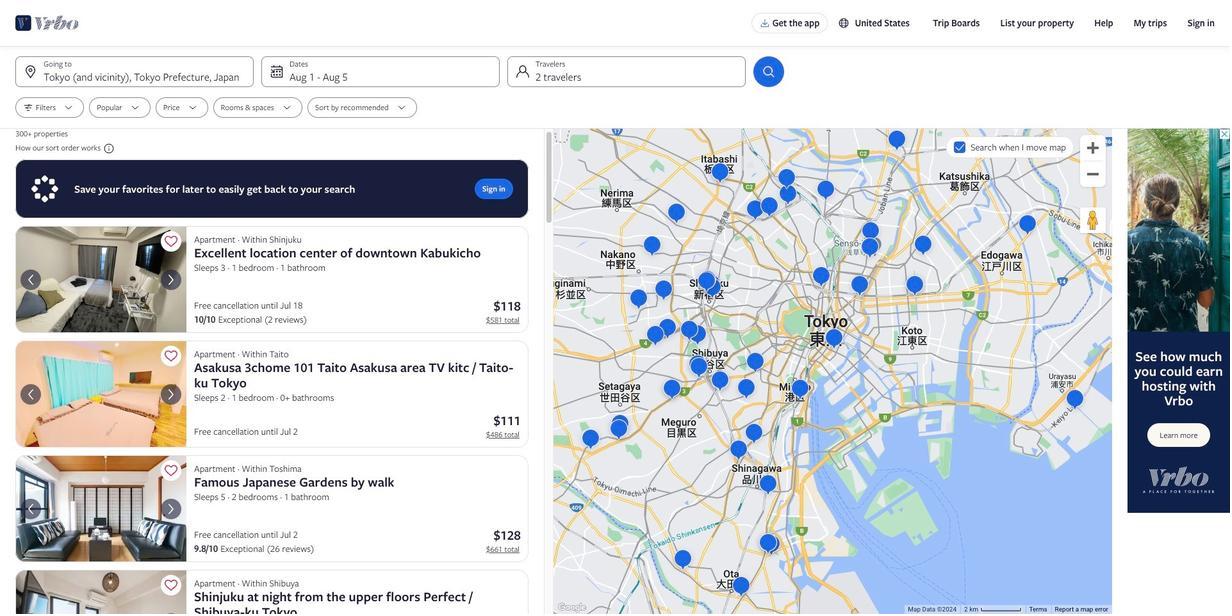 Task type: describe. For each thing, give the bounding box(es) containing it.
image of asakusa 3chome 101  taito asakusa area  tv kitc / taito-ku tokyo image
[[15, 341, 186, 448]]

show next image for excellent location center of downtown kabukicho image
[[163, 272, 179, 287]]

room image
[[15, 226, 186, 333]]

download the app button image
[[760, 18, 770, 28]]

show previous image for famous japanese gardens by walk image
[[23, 502, 38, 517]]

show next image for famous japanese gardens by walk image
[[163, 502, 179, 517]]

show next image for asakusa 3chome 101  taito asakusa area  tv kitc / taito-ku tokyo image
[[163, 387, 179, 402]]

famous japanese gardens by walk image
[[15, 456, 186, 563]]

map region
[[554, 129, 1113, 615]]

google image
[[557, 602, 587, 615]]



Task type: locate. For each thing, give the bounding box(es) containing it.
image of shinjuku at night from the upper floors perfect / shibuya-ku tokyo image
[[15, 570, 186, 615]]

small image
[[101, 143, 115, 154]]

small image
[[839, 17, 850, 29]]

search image
[[761, 64, 777, 79]]

vrbo logo image
[[15, 13, 79, 33]]

show previous image for asakusa 3chome 101  taito asakusa area  tv kitc / taito-ku tokyo image
[[23, 387, 38, 402]]

show previous image for excellent location center of downtown kabukicho image
[[23, 272, 38, 287]]



Task type: vqa. For each thing, say whether or not it's contained in the screenshot.
the Show next image for Premier Ocean View! New,Clean,Cozy, Home Away From Home! Wifi, Beach Gear & More
no



